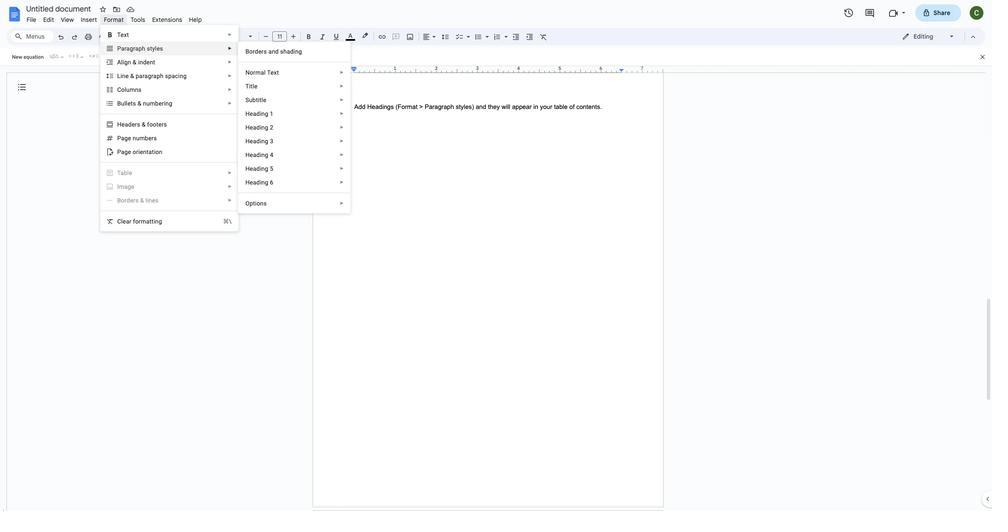 Task type: locate. For each thing, give the bounding box(es) containing it.
tools
[[131, 16, 145, 24]]

borders & lines
[[117, 197, 159, 204]]

1 horizontal spatial text
[[267, 69, 279, 76]]

s right 'colum'
[[138, 86, 142, 93]]

application
[[0, 0, 993, 511]]

colum n s
[[117, 86, 142, 93]]

4
[[270, 152, 274, 158]]

itle
[[249, 83, 258, 90]]

s
[[138, 86, 142, 93], [133, 100, 136, 107]]

heading for heading 1
[[246, 110, 269, 117]]

lear
[[121, 218, 132, 225]]

0 vertical spatial s
[[138, 86, 142, 93]]

► inside table menu item
[[228, 170, 232, 175]]

arial
[[220, 33, 233, 40]]

page left u at the left top
[[117, 135, 131, 142]]

heading for heading 2
[[246, 124, 269, 131]]

n up "bulle t s & numbering"
[[135, 86, 138, 93]]

heading for heading 6
[[246, 179, 269, 186]]

shading
[[280, 48, 302, 55]]

1 vertical spatial page
[[117, 149, 131, 155]]

s for t
[[133, 100, 136, 107]]

heading 1 1 element
[[246, 110, 276, 117]]

heading 6 6 element
[[246, 179, 276, 186]]

file menu item
[[23, 15, 40, 25]]

options o element
[[246, 200, 270, 207]]

1 vertical spatial n
[[133, 135, 136, 142]]

headers & footers h element
[[117, 121, 170, 128]]

clear formatting c element
[[117, 218, 165, 225]]

0 vertical spatial text
[[117, 31, 129, 38]]

heading down heading 3
[[246, 152, 269, 158]]

&
[[133, 59, 137, 66], [130, 73, 134, 79], [138, 100, 142, 107], [142, 121, 146, 128], [140, 197, 144, 204]]

share button
[[916, 4, 962, 21]]

aragraph
[[121, 45, 146, 52]]

5
[[270, 165, 274, 172]]

n for u
[[133, 135, 136, 142]]

new equation
[[12, 54, 44, 60]]

normal text n element
[[246, 69, 282, 76]]

h
[[117, 121, 122, 128]]

heading 4 4 element
[[246, 152, 276, 158]]

arial option
[[220, 30, 244, 43]]

menu item
[[101, 180, 238, 194]]

heading 3
[[246, 138, 274, 145]]

1 horizontal spatial s
[[138, 86, 142, 93]]

age
[[124, 183, 134, 190]]

bulleted list menu image
[[484, 31, 489, 34]]

ubtitle
[[249, 97, 267, 103]]

bulle
[[117, 100, 131, 107]]

1 heading from the top
[[246, 110, 269, 117]]

text right the ormal
[[267, 69, 279, 76]]

1 page from the top
[[117, 135, 131, 142]]

m
[[119, 183, 124, 190]]

Font size field
[[273, 31, 291, 42]]

menu bar containing file
[[23, 11, 205, 25]]

and
[[269, 48, 279, 55]]

6 heading from the top
[[246, 179, 269, 186]]

0 horizontal spatial s
[[133, 100, 136, 107]]

4 heading from the top
[[246, 152, 269, 158]]

heading down heading 1
[[246, 124, 269, 131]]

heading 2
[[246, 124, 274, 131]]

ptions
[[250, 200, 267, 207]]

line & paragraph spacing l element
[[117, 73, 189, 79]]

help menu item
[[186, 15, 205, 25]]

1 vertical spatial text
[[267, 69, 279, 76]]

Star checkbox
[[97, 3, 109, 15]]

lines
[[146, 197, 159, 204]]

main toolbar
[[53, 0, 551, 405]]

t itle
[[246, 83, 258, 90]]

menu containing b
[[238, 42, 351, 213]]

⌘\
[[223, 218, 232, 225]]

Menus field
[[11, 30, 54, 43]]

align & indent a element
[[117, 59, 158, 66]]

1 vertical spatial s
[[133, 100, 136, 107]]

heading for heading 5
[[246, 165, 269, 172]]

title t element
[[246, 83, 260, 90]]

c
[[117, 218, 121, 225]]

heading up the heading 4
[[246, 138, 269, 145]]

heading down subtitle s element
[[246, 110, 269, 117]]

& for ine
[[130, 73, 134, 79]]

ine
[[121, 73, 129, 79]]

image m element
[[117, 183, 137, 190]]

text up p
[[117, 31, 129, 38]]

s right bulle
[[133, 100, 136, 107]]

2 heading from the top
[[246, 124, 269, 131]]

heading down heading 5
[[246, 179, 269, 186]]

view menu item
[[57, 15, 77, 25]]

heading 4
[[246, 152, 274, 158]]

n left mbers
[[133, 135, 136, 142]]

edit menu item
[[40, 15, 57, 25]]

format menu item
[[101, 15, 127, 25]]

& right eaders
[[142, 121, 146, 128]]

n for s
[[135, 86, 138, 93]]

►
[[228, 32, 232, 37], [228, 46, 232, 51], [228, 60, 232, 64], [340, 70, 344, 75], [228, 73, 232, 78], [340, 84, 344, 88], [228, 87, 232, 92], [340, 97, 344, 102], [228, 101, 232, 106], [340, 111, 344, 116], [340, 125, 344, 130], [340, 139, 344, 143], [340, 152, 344, 157], [340, 166, 344, 171], [228, 170, 232, 175], [340, 180, 344, 185], [228, 184, 232, 189], [228, 198, 232, 203], [340, 201, 344, 206]]

heading 5 5 element
[[246, 165, 276, 172]]

text
[[117, 31, 129, 38], [267, 69, 279, 76]]

heading up heading 6
[[246, 165, 269, 172]]

2 page from the top
[[117, 149, 131, 155]]

help
[[189, 16, 202, 24]]

page down the page n u mbers on the top of the page
[[117, 149, 131, 155]]

page numbers u element
[[117, 135, 160, 142]]

& for lign
[[133, 59, 137, 66]]

t
[[131, 100, 133, 107]]

& left lines at the left
[[140, 197, 144, 204]]

insert
[[81, 16, 97, 24]]

styles
[[147, 45, 163, 52]]

& for eaders
[[142, 121, 146, 128]]

heading for heading 4
[[246, 152, 269, 158]]

menu
[[84, 0, 239, 342], [238, 42, 351, 213]]

menu bar
[[23, 11, 205, 25]]

0 vertical spatial n
[[135, 86, 138, 93]]

3 heading from the top
[[246, 138, 269, 145]]

u
[[136, 135, 140, 142]]

format
[[104, 16, 124, 24]]

heading
[[246, 110, 269, 117], [246, 124, 269, 131], [246, 138, 269, 145], [246, 152, 269, 158], [246, 165, 269, 172], [246, 179, 269, 186]]

Font size text field
[[273, 31, 287, 42]]

menu containing text
[[84, 0, 239, 342]]

5 heading from the top
[[246, 165, 269, 172]]

heading 1
[[246, 110, 274, 117]]

& right "ine"
[[130, 73, 134, 79]]

lign
[[121, 59, 131, 66]]

h eaders & footers
[[117, 121, 167, 128]]

borders and shading b element
[[246, 48, 305, 55]]

s
[[246, 97, 249, 103]]

application containing share
[[0, 0, 993, 511]]

2
[[270, 124, 274, 131]]

page
[[117, 135, 131, 142], [117, 149, 131, 155]]

o ptions
[[246, 200, 267, 207]]

0 vertical spatial page
[[117, 135, 131, 142]]

equations toolbar
[[0, 49, 993, 66]]

& right lign
[[133, 59, 137, 66]]

n
[[135, 86, 138, 93], [133, 135, 136, 142]]



Task type: vqa. For each thing, say whether or not it's contained in the screenshot.


Task type: describe. For each thing, give the bounding box(es) containing it.
n
[[246, 69, 250, 76]]

Rename text field
[[23, 3, 96, 14]]

heading 5
[[246, 165, 274, 172]]

borders & lines q element
[[117, 197, 161, 204]]

a
[[117, 59, 121, 66]]

b
[[246, 48, 249, 55]]

editing button
[[897, 30, 962, 43]]

page n u mbers
[[117, 135, 157, 142]]

bulle t s & numbering
[[117, 100, 172, 107]]

colum
[[117, 86, 135, 93]]

paragraph styles p element
[[117, 45, 166, 52]]

p
[[117, 45, 121, 52]]

line & paragraph spacing image
[[441, 30, 451, 43]]

a lign & indent
[[117, 59, 155, 66]]

p aragraph styles
[[117, 45, 163, 52]]

ormal
[[250, 69, 266, 76]]

extensions
[[152, 16, 182, 24]]

page for page orientation
[[117, 149, 131, 155]]

spacing
[[165, 73, 187, 79]]

& right "t"
[[138, 100, 142, 107]]

mode and view toolbar
[[896, 28, 981, 45]]

table menu item
[[101, 166, 238, 180]]

s for n
[[138, 86, 142, 93]]

insert menu item
[[77, 15, 101, 25]]

1
[[270, 110, 274, 117]]

table 2 element
[[117, 170, 135, 176]]

equation
[[24, 54, 44, 60]]

highlight color image
[[361, 30, 370, 41]]

borders
[[117, 197, 139, 204]]

checklist menu image
[[465, 31, 471, 34]]

new
[[12, 54, 22, 60]]

text color image
[[346, 30, 355, 41]]

tools menu item
[[127, 15, 149, 25]]

t
[[246, 83, 249, 90]]

relation image
[[87, 52, 99, 60]]

menu bar banner
[[0, 0, 993, 511]]

numbering
[[143, 100, 172, 107]]

new equation button
[[10, 51, 46, 64]]

heading for heading 3
[[246, 138, 269, 145]]

table
[[117, 170, 132, 176]]

& inside menu item
[[140, 197, 144, 204]]

borders & lines menu item
[[101, 194, 238, 207]]

insert image image
[[405, 30, 415, 43]]

menu bar inside menu bar 'banner'
[[23, 11, 205, 25]]

heading 6
[[246, 179, 274, 186]]

l ine & paragraph spacing
[[117, 73, 187, 79]]

6
[[270, 179, 274, 186]]

formatting
[[133, 218, 162, 225]]

0 horizontal spatial text
[[117, 31, 129, 38]]

misc image
[[67, 52, 79, 60]]

eaders
[[122, 121, 140, 128]]

s ubtitle
[[246, 97, 267, 103]]

indent
[[138, 59, 155, 66]]

bullets & numbering t element
[[117, 100, 175, 107]]

right margin image
[[620, 66, 663, 73]]

share
[[934, 9, 951, 17]]

► inside borders & lines menu item
[[228, 198, 232, 203]]

o
[[246, 200, 250, 207]]

paragraph
[[136, 73, 164, 79]]

edit
[[43, 16, 54, 24]]

text s element
[[117, 31, 132, 38]]

heading 2 2 element
[[246, 124, 276, 131]]

greek letters image
[[48, 52, 60, 60]]

orientation
[[133, 149, 163, 155]]

columns n element
[[117, 86, 144, 93]]

page orientation
[[117, 149, 163, 155]]

⌘backslash element
[[213, 217, 232, 226]]

heading 3 3 element
[[246, 138, 276, 145]]

file
[[27, 16, 36, 24]]

editing
[[914, 33, 934, 40]]

menu item containing i
[[101, 180, 238, 194]]

subtitle s element
[[246, 97, 269, 103]]

b orders and shading
[[246, 48, 302, 55]]

left margin image
[[313, 66, 357, 73]]

orders
[[249, 48, 267, 55]]

view
[[61, 16, 74, 24]]

mbers
[[140, 135, 157, 142]]

i m age
[[117, 183, 134, 190]]

extensions menu item
[[149, 15, 186, 25]]

l
[[117, 73, 121, 79]]

3
[[270, 138, 274, 145]]

page orientation 3 element
[[117, 149, 165, 155]]

footers
[[147, 121, 167, 128]]

n ormal text
[[246, 69, 279, 76]]

i
[[117, 183, 119, 190]]

page for page n u mbers
[[117, 135, 131, 142]]

c lear formatting
[[117, 218, 162, 225]]



